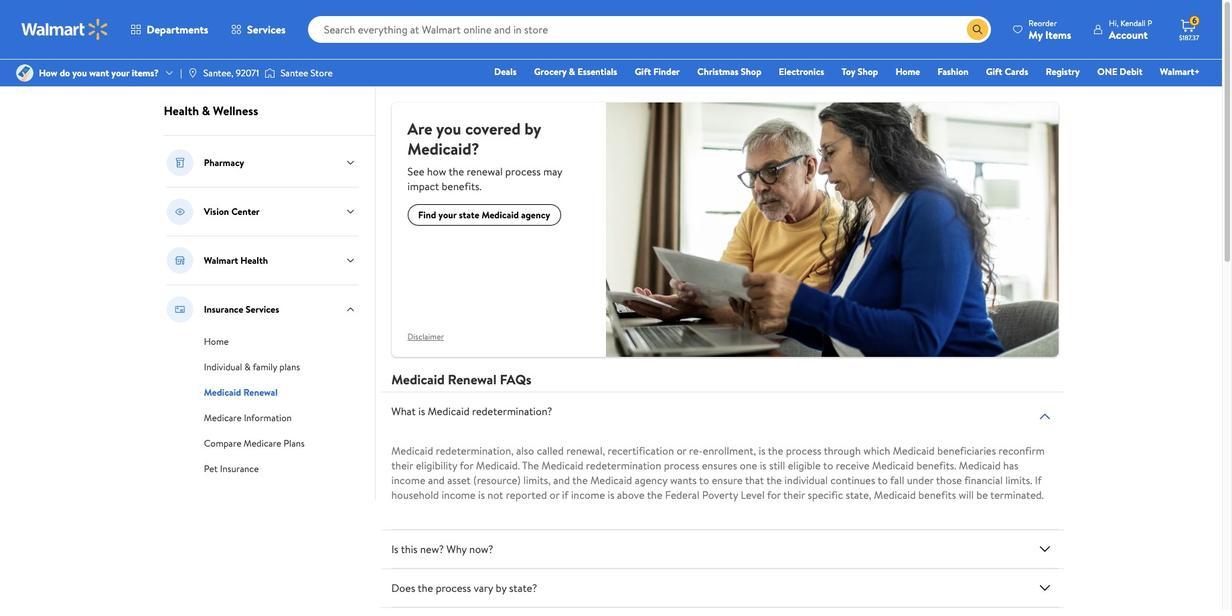 Task type: vqa. For each thing, say whether or not it's contained in the screenshot.
left Way
no



Task type: locate. For each thing, give the bounding box(es) containing it.
0 vertical spatial for
[[460, 458, 474, 473]]

financial
[[965, 473, 1003, 488]]

2 horizontal spatial &
[[569, 65, 575, 78]]

you right are
[[436, 117, 461, 140]]

0 vertical spatial &
[[569, 65, 575, 78]]

1 gift from the left
[[635, 65, 651, 78]]

0 vertical spatial services
[[247, 22, 286, 37]]

1 horizontal spatial or
[[677, 444, 687, 458]]

1 vertical spatial medicare
[[244, 437, 281, 450]]

shop for toy shop
[[858, 65, 878, 78]]

1 horizontal spatial to
[[823, 458, 833, 473]]

plans
[[280, 360, 300, 374]]

income right if
[[571, 488, 605, 503]]

shop right christmas in the right top of the page
[[741, 65, 762, 78]]

1 shop from the left
[[741, 65, 762, 78]]

limits.
[[1006, 473, 1033, 488]]

1 horizontal spatial your
[[439, 208, 457, 222]]

agency down may
[[521, 208, 550, 222]]

walmart
[[204, 254, 238, 267]]

6 $187.37
[[1180, 15, 1200, 42]]

health right walmart
[[241, 254, 268, 267]]

fashion link
[[932, 64, 975, 79]]

their up "household"
[[391, 458, 413, 473]]

renewal up what is medicaid redetermination?
[[448, 371, 497, 389]]

gift cards
[[986, 65, 1029, 78]]

1 vertical spatial by
[[496, 581, 507, 596]]

home link left fashion link on the right top
[[890, 64, 926, 79]]

wellness
[[213, 102, 258, 119]]

medicare up the compare
[[204, 411, 242, 425]]

1 horizontal spatial for
[[767, 488, 781, 503]]

gift finder link
[[629, 64, 686, 79]]

by inside are you covered by medicaid? see how the renewal process may impact benefits.
[[525, 117, 541, 140]]

for right eligibility at the bottom
[[460, 458, 474, 473]]

medicare information
[[204, 411, 292, 425]]

1 horizontal spatial gift
[[986, 65, 1003, 78]]

1 horizontal spatial medicare
[[244, 437, 281, 450]]

0 horizontal spatial gift
[[635, 65, 651, 78]]

0 vertical spatial or
[[677, 444, 687, 458]]

home up individual
[[204, 335, 229, 348]]

gift cards link
[[980, 64, 1035, 79]]

home
[[896, 65, 920, 78], [204, 335, 229, 348]]

disclaimer button
[[408, 331, 444, 342]]

eligibility
[[416, 458, 457, 473]]

1 horizontal spatial and
[[553, 473, 570, 488]]

1 vertical spatial home
[[204, 335, 229, 348]]

my
[[1029, 27, 1043, 42]]

& left "family"
[[244, 360, 251, 374]]

how
[[39, 66, 57, 80]]

to right eligible
[[823, 458, 833, 473]]

shop inside christmas shop link
[[741, 65, 762, 78]]

pharmacy
[[204, 156, 244, 169]]

2 horizontal spatial to
[[878, 473, 888, 488]]

vision center image
[[166, 198, 193, 225]]

1 horizontal spatial income
[[442, 488, 476, 503]]

by right covered
[[525, 117, 541, 140]]

medicare down information
[[244, 437, 281, 450]]

called
[[537, 444, 564, 458]]

insurance right walmart insurance services image
[[204, 303, 243, 316]]

0 horizontal spatial shop
[[741, 65, 762, 78]]

and left asset
[[428, 473, 445, 488]]

renewal,
[[567, 444, 605, 458]]

medicare
[[204, 411, 242, 425], [244, 437, 281, 450]]

insurance services
[[204, 303, 279, 316]]

and right limits,
[[553, 473, 570, 488]]

renewal for medicaid renewal
[[243, 386, 278, 399]]

0 horizontal spatial  image
[[16, 64, 33, 82]]

health down |
[[164, 102, 199, 119]]

0 horizontal spatial medicare
[[204, 411, 242, 425]]

1 vertical spatial services
[[246, 303, 279, 316]]

items?
[[132, 66, 159, 80]]

faqs
[[500, 371, 532, 389]]

is left 'still'
[[760, 458, 767, 473]]

for right level
[[767, 488, 781, 503]]

& for essentials
[[569, 65, 575, 78]]

medicaid right the state,
[[874, 488, 916, 503]]

services button
[[220, 13, 297, 46]]

your right want
[[111, 66, 129, 80]]

does
[[391, 581, 415, 596]]

 image
[[16, 64, 33, 82], [265, 66, 275, 80], [187, 68, 198, 78]]

1 horizontal spatial by
[[525, 117, 541, 140]]

eligible
[[788, 458, 821, 473]]

individual
[[204, 360, 242, 374]]

1 and from the left
[[428, 473, 445, 488]]

benefits. up state
[[442, 179, 482, 194]]

for
[[460, 458, 474, 473], [767, 488, 781, 503]]

toy
[[842, 65, 856, 78]]

1 horizontal spatial health
[[241, 254, 268, 267]]

compare medicare plans
[[204, 437, 305, 450]]

or left re-
[[677, 444, 687, 458]]

vision center
[[204, 205, 260, 218]]

pet
[[204, 462, 218, 476]]

essentials
[[578, 65, 617, 78]]

the
[[522, 458, 539, 473]]

walmart health
[[204, 254, 268, 267]]

to
[[823, 458, 833, 473], [699, 473, 709, 488], [878, 473, 888, 488]]

individual
[[785, 473, 828, 488]]

departments button
[[119, 13, 220, 46]]

 image right 92071
[[265, 66, 275, 80]]

santee store
[[281, 66, 333, 80]]

is right what
[[418, 404, 425, 419]]

you right do
[[72, 66, 87, 80]]

now?
[[469, 542, 493, 557]]

their down eligible
[[783, 488, 805, 503]]

walmart+ link
[[1154, 64, 1206, 79]]

medicaid up what
[[391, 371, 445, 389]]

store
[[311, 66, 333, 80]]

0 vertical spatial by
[[525, 117, 541, 140]]

1 horizontal spatial you
[[436, 117, 461, 140]]

and
[[428, 473, 445, 488], [553, 473, 570, 488]]

0 horizontal spatial and
[[428, 473, 445, 488]]

0 vertical spatial benefits.
[[442, 179, 482, 194]]

medicaid down medicaid renewal faqs
[[428, 404, 470, 419]]

2 gift from the left
[[986, 65, 1003, 78]]

1 horizontal spatial renewal
[[448, 371, 497, 389]]

& for wellness
[[202, 102, 210, 119]]

to left 'fall'
[[878, 473, 888, 488]]

6
[[1193, 15, 1197, 26]]

is
[[418, 404, 425, 419], [759, 444, 766, 458], [760, 458, 767, 473], [478, 488, 485, 503], [608, 488, 615, 503]]

0 vertical spatial their
[[391, 458, 413, 473]]

shop
[[741, 65, 762, 78], [858, 65, 878, 78]]

recertification
[[608, 444, 674, 458]]

shop inside toy shop link
[[858, 65, 878, 78]]

home link up individual
[[204, 334, 229, 348]]

services up 92071
[[247, 22, 286, 37]]

0 vertical spatial home link
[[890, 64, 926, 79]]

 image left how
[[16, 64, 33, 82]]

covered
[[465, 117, 521, 140]]

insurance right pet
[[220, 462, 259, 476]]

2 vertical spatial &
[[244, 360, 251, 374]]

& right grocery
[[569, 65, 575, 78]]

one
[[740, 458, 757, 473]]

pet insurance
[[204, 462, 259, 476]]

home link
[[890, 64, 926, 79], [204, 334, 229, 348]]

process left may
[[505, 164, 541, 179]]

2 horizontal spatial  image
[[265, 66, 275, 80]]

0 horizontal spatial you
[[72, 66, 87, 80]]

services inside services popup button
[[247, 22, 286, 37]]

poverty
[[702, 488, 738, 503]]

1 vertical spatial agency
[[635, 473, 668, 488]]

benefits. inside are you covered by medicaid? see how the renewal process may impact benefits.
[[442, 179, 482, 194]]

pharmacy image
[[166, 149, 193, 176]]

 image right |
[[187, 68, 198, 78]]

1 vertical spatial &
[[202, 102, 210, 119]]

2 horizontal spatial income
[[571, 488, 605, 503]]

want
[[89, 66, 109, 80]]

re-
[[689, 444, 703, 458]]

this
[[401, 542, 418, 557]]

or left if
[[550, 488, 560, 503]]

renewal
[[448, 371, 497, 389], [243, 386, 278, 399]]

beneficiaries
[[937, 444, 996, 458]]

to right wants
[[699, 473, 709, 488]]

1 horizontal spatial &
[[244, 360, 251, 374]]

$187.37
[[1180, 33, 1200, 42]]

0 horizontal spatial to
[[699, 473, 709, 488]]

1 vertical spatial their
[[783, 488, 805, 503]]

services down walmart health
[[246, 303, 279, 316]]

renewal for medicaid renewal faqs
[[448, 371, 497, 389]]

enrollment,
[[703, 444, 756, 458]]

medicaid
[[482, 208, 519, 222], [391, 371, 445, 389], [204, 386, 241, 399], [428, 404, 470, 419], [391, 444, 433, 458], [893, 444, 935, 458], [542, 458, 584, 473], [872, 458, 914, 473], [959, 458, 1001, 473], [591, 473, 632, 488], [874, 488, 916, 503]]

deals link
[[488, 64, 523, 79]]

& left the wellness
[[202, 102, 210, 119]]

you inside are you covered by medicaid? see how the renewal process may impact benefits.
[[436, 117, 461, 140]]

registry link
[[1040, 64, 1086, 79]]

redetermination,
[[436, 444, 514, 458]]

1 horizontal spatial benefits.
[[917, 458, 957, 473]]

christmas shop
[[697, 65, 762, 78]]

income down eligibility at the bottom
[[442, 488, 476, 503]]

|
[[180, 66, 182, 80]]

agency inside medicaid redetermination, also called renewal, recertification or re-enrollment, is the process through which medicaid beneficiaries reconfirm their eligibility for medicaid. the medicaid redetermination process ensures one is still eligible to receive medicaid benefits. medicaid has income and asset (resource) limits, and the medicaid agency wants to ensure that the individual continues to fall under those financial limits. if household income is not reported or if income is above the federal poverty level for their specific state, medicaid benefits will be terminated.
[[635, 473, 668, 488]]

process left vary
[[436, 581, 471, 596]]

gift for gift cards
[[986, 65, 1003, 78]]

what is medicaid redetermination?
[[391, 404, 552, 419]]

walmart insurance services image
[[166, 296, 193, 323]]

home left fashion link on the right top
[[896, 65, 920, 78]]

will
[[959, 488, 974, 503]]

0 vertical spatial health
[[164, 102, 199, 119]]

2 shop from the left
[[858, 65, 878, 78]]

0 horizontal spatial your
[[111, 66, 129, 80]]

registry
[[1046, 65, 1080, 78]]

gift left cards
[[986, 65, 1003, 78]]

1 vertical spatial you
[[436, 117, 461, 140]]

1 vertical spatial benefits.
[[917, 458, 957, 473]]

medicaid right "receive"
[[872, 458, 914, 473]]

are
[[408, 117, 432, 140]]

agency down recertification
[[635, 473, 668, 488]]

gift
[[635, 65, 651, 78], [986, 65, 1003, 78]]

0 horizontal spatial benefits.
[[442, 179, 482, 194]]

gift for gift finder
[[635, 65, 651, 78]]

vision
[[204, 205, 229, 218]]

your right find
[[439, 208, 457, 222]]

impact
[[408, 179, 439, 194]]

electronics link
[[773, 64, 831, 79]]

0 vertical spatial you
[[72, 66, 87, 80]]

0 horizontal spatial for
[[460, 458, 474, 473]]

by right vary
[[496, 581, 507, 596]]

shop right toy
[[858, 65, 878, 78]]

health & wellness
[[164, 102, 258, 119]]

the right one
[[768, 444, 784, 458]]

1 horizontal spatial shop
[[858, 65, 878, 78]]

0 horizontal spatial or
[[550, 488, 560, 503]]

1 vertical spatial insurance
[[220, 462, 259, 476]]

redetermination
[[586, 458, 661, 473]]

Search search field
[[308, 16, 991, 43]]

walmart+
[[1160, 65, 1200, 78]]

income left asset
[[391, 473, 426, 488]]

1 horizontal spatial  image
[[187, 68, 198, 78]]

why
[[447, 542, 467, 557]]

the inside are you covered by medicaid? see how the renewal process may impact benefits.
[[449, 164, 464, 179]]

the right how
[[449, 164, 464, 179]]

benefits. up benefits
[[917, 458, 957, 473]]

renewal down "family"
[[243, 386, 278, 399]]

disclaimer
[[408, 331, 444, 342]]

1 horizontal spatial agency
[[635, 473, 668, 488]]

gift left finder
[[635, 65, 651, 78]]

1 vertical spatial home link
[[204, 334, 229, 348]]

0 vertical spatial agency
[[521, 208, 550, 222]]

1 horizontal spatial home
[[896, 65, 920, 78]]

0 horizontal spatial renewal
[[243, 386, 278, 399]]

0 horizontal spatial income
[[391, 473, 426, 488]]

hi, kendall p account
[[1109, 17, 1153, 42]]

one debit
[[1098, 65, 1143, 78]]

0 horizontal spatial &
[[202, 102, 210, 119]]



Task type: describe. For each thing, give the bounding box(es) containing it.
family
[[253, 360, 277, 374]]

has
[[1004, 458, 1019, 473]]

1 vertical spatial or
[[550, 488, 560, 503]]

is right one
[[759, 444, 766, 458]]

redetermination?
[[472, 404, 552, 419]]

above
[[617, 488, 645, 503]]

1 vertical spatial health
[[241, 254, 268, 267]]

how
[[427, 164, 446, 179]]

0 vertical spatial your
[[111, 66, 129, 80]]

are you covered by medicaid? see how the renewal process may impact benefits.
[[408, 117, 562, 194]]

reorder my items
[[1029, 17, 1072, 42]]

medicaid down individual
[[204, 386, 241, 399]]

p
[[1148, 17, 1153, 28]]

terminated.
[[991, 488, 1044, 503]]

walmart image
[[21, 19, 109, 40]]

benefits. inside medicaid redetermination, also called renewal, recertification or re-enrollment, is the process through which medicaid beneficiaries reconfirm their eligibility for medicaid. the medicaid redetermination process ensures one is still eligible to receive medicaid benefits. medicaid has income and asset (resource) limits, and the medicaid agency wants to ensure that the individual continues to fall under those financial limits. if household income is not reported or if income is above the federal poverty level for their specific state, medicaid benefits will be terminated.
[[917, 458, 957, 473]]

1 vertical spatial for
[[767, 488, 781, 503]]

0 horizontal spatial home
[[204, 335, 229, 348]]

one debit link
[[1092, 64, 1149, 79]]

 image for santee, 92071
[[187, 68, 198, 78]]

plans
[[284, 437, 305, 450]]

1 vertical spatial your
[[439, 208, 457, 222]]

what is medicaid redetermination? image
[[1037, 409, 1053, 425]]

0 horizontal spatial by
[[496, 581, 507, 596]]

the right that
[[767, 473, 782, 488]]

find
[[418, 208, 436, 222]]

does the process vary by state?
[[391, 581, 537, 596]]

0 horizontal spatial home link
[[204, 334, 229, 348]]

limits,
[[523, 473, 551, 488]]

level
[[741, 488, 765, 503]]

medicaid up if
[[542, 458, 584, 473]]

0 vertical spatial medicare
[[204, 411, 242, 425]]

 image for santee store
[[265, 66, 275, 80]]

deals
[[494, 65, 517, 78]]

0 vertical spatial home
[[896, 65, 920, 78]]

specific
[[808, 488, 843, 503]]

vary
[[474, 581, 493, 596]]

is left the above
[[608, 488, 615, 503]]

receive
[[836, 458, 870, 473]]

0 horizontal spatial agency
[[521, 208, 550, 222]]

departments
[[147, 22, 208, 37]]

process up "federal"
[[664, 458, 700, 473]]

if
[[562, 488, 569, 503]]

christmas
[[697, 65, 739, 78]]

toy shop link
[[836, 64, 884, 79]]

also
[[516, 444, 534, 458]]

medicaid redetermination, also called renewal, recertification or re-enrollment, is the process through which medicaid beneficiaries reconfirm their eligibility for medicaid. the medicaid redetermination process ensures one is still eligible to receive medicaid benefits. medicaid has income and asset (resource) limits, and the medicaid agency wants to ensure that the individual continues to fall under those financial limits. if household income is not reported or if income is above the federal poverty level for their specific state, medicaid benefits will be terminated.
[[391, 444, 1045, 503]]

search icon image
[[973, 24, 983, 35]]

1 horizontal spatial their
[[783, 488, 805, 503]]

medicaid right state
[[482, 208, 519, 222]]

renewal
[[467, 164, 503, 179]]

does the process vary by state? image
[[1037, 580, 1053, 596]]

 image for how do you want your items?
[[16, 64, 33, 82]]

shop for christmas shop
[[741, 65, 762, 78]]

& for family
[[244, 360, 251, 374]]

individual & family plans
[[204, 360, 300, 374]]

reorder
[[1029, 17, 1057, 28]]

the right the above
[[647, 488, 663, 503]]

medicaid up under
[[893, 444, 935, 458]]

cards
[[1005, 65, 1029, 78]]

compare
[[204, 437, 241, 450]]

compare medicare plans link
[[204, 435, 305, 450]]

not
[[488, 488, 503, 503]]

insurance inside pet insurance link
[[220, 462, 259, 476]]

christmas shop link
[[691, 64, 768, 79]]

how do you want your items?
[[39, 66, 159, 80]]

medicaid up be
[[959, 458, 1001, 473]]

0 horizontal spatial their
[[391, 458, 413, 473]]

gift finder
[[635, 65, 680, 78]]

reported
[[506, 488, 547, 503]]

may
[[543, 164, 562, 179]]

new?
[[420, 542, 444, 557]]

is this new? why now?
[[391, 542, 493, 557]]

0 vertical spatial insurance
[[204, 303, 243, 316]]

find your state medicaid agency link
[[408, 204, 561, 226]]

state,
[[846, 488, 872, 503]]

information
[[244, 411, 292, 425]]

the right the does
[[418, 581, 433, 596]]

fall
[[890, 473, 905, 488]]

Walmart Site-Wide search field
[[308, 16, 991, 43]]

electronics
[[779, 65, 825, 78]]

see
[[408, 164, 425, 179]]

santee, 92071
[[204, 66, 259, 80]]

finder
[[654, 65, 680, 78]]

toy shop
[[842, 65, 878, 78]]

92071
[[236, 66, 259, 80]]

still
[[769, 458, 785, 473]]

medicaid renewal
[[204, 386, 278, 399]]

walmart health image
[[166, 247, 193, 274]]

medicaid down the renewal,
[[591, 473, 632, 488]]

process up individual
[[786, 444, 822, 458]]

0 horizontal spatial health
[[164, 102, 199, 119]]

medicaid?
[[408, 137, 480, 160]]

is
[[391, 542, 399, 557]]

grocery & essentials
[[534, 65, 617, 78]]

which
[[864, 444, 891, 458]]

is this new? why now? image
[[1037, 541, 1053, 557]]

center
[[231, 205, 260, 218]]

account
[[1109, 27, 1148, 42]]

ensures
[[702, 458, 737, 473]]

is left not
[[478, 488, 485, 503]]

individual & family plans link
[[204, 359, 300, 374]]

medicaid down what
[[391, 444, 433, 458]]

asset
[[447, 473, 471, 488]]

(resource)
[[473, 473, 521, 488]]

fashion
[[938, 65, 969, 78]]

medicare information link
[[204, 410, 292, 425]]

2 and from the left
[[553, 473, 570, 488]]

process inside are you covered by medicaid? see how the renewal process may impact benefits.
[[505, 164, 541, 179]]

benefits
[[919, 488, 956, 503]]

medicaid.
[[476, 458, 520, 473]]

state
[[459, 208, 479, 222]]

the right if
[[572, 473, 588, 488]]

1 horizontal spatial home link
[[890, 64, 926, 79]]

federal
[[665, 488, 700, 503]]

pet insurance link
[[204, 461, 259, 476]]

santee
[[281, 66, 308, 80]]



